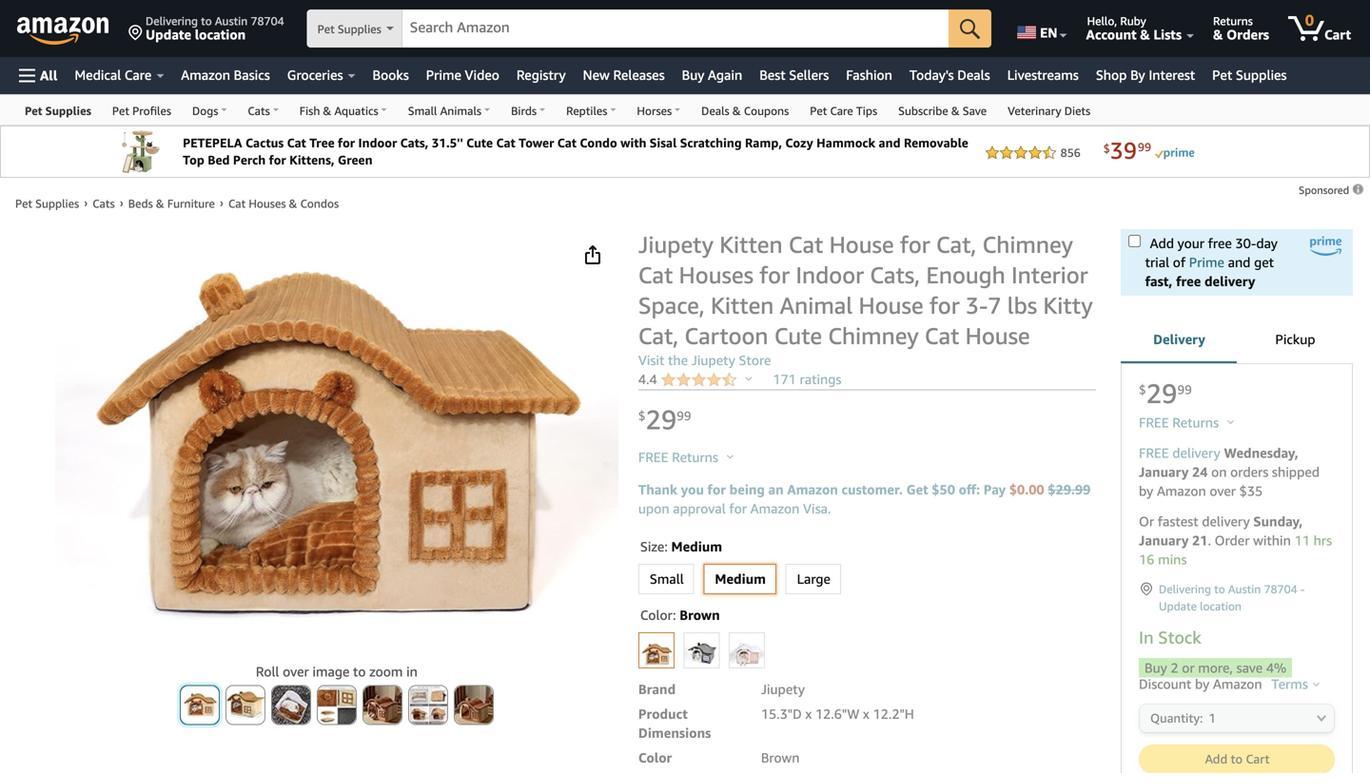 Task type: vqa. For each thing, say whether or not it's contained in the screenshot.
TO
yes



Task type: locate. For each thing, give the bounding box(es) containing it.
chimney down cats, on the top right of page
[[828, 322, 919, 350]]

update up stock
[[1159, 600, 1197, 613]]

all button
[[10, 57, 66, 94]]

2
[[1171, 661, 1179, 676]]

dogs
[[192, 104, 218, 118]]

& right fish at left top
[[323, 104, 332, 118]]

jiupety up 4.4 button
[[692, 353, 736, 368]]

by down more,
[[1195, 677, 1210, 692]]

cat, up visit
[[639, 322, 679, 350]]

the
[[668, 353, 688, 368]]

sponsored link
[[1299, 181, 1366, 200]]

location up amazon basics
[[195, 27, 246, 42]]

delivery down and
[[1205, 274, 1256, 289]]

fish & aquatics
[[300, 104, 379, 118]]

2 horizontal spatial to
[[1215, 583, 1226, 596]]

austin up amazon basics
[[215, 14, 248, 28]]

delivery up order
[[1202, 514, 1250, 530]]

small inside button
[[650, 571, 684, 587]]

2 vertical spatial pet supplies link
[[15, 197, 79, 210]]

99 down delivery link
[[1178, 382, 1192, 397]]

buy again link
[[674, 62, 751, 89]]

1 horizontal spatial cats link
[[237, 95, 289, 125]]

cats link down basics
[[237, 95, 289, 125]]

1 vertical spatial brown
[[761, 750, 800, 766]]

save
[[963, 104, 987, 118]]

1 vertical spatial location
[[1200, 600, 1242, 613]]

pet supplies link down all
[[14, 95, 102, 125]]

care for pet
[[830, 104, 854, 118]]

1 horizontal spatial prime
[[1190, 255, 1225, 270]]

free down of
[[1177, 274, 1202, 289]]

care left 'tips'
[[830, 104, 854, 118]]

0 horizontal spatial brown
[[680, 608, 720, 623]]

0 horizontal spatial update
[[146, 27, 191, 42]]

delivery up 24 at bottom right
[[1173, 445, 1221, 461]]

2 vertical spatial house
[[966, 322, 1031, 350]]

1 horizontal spatial $ 29 99
[[1139, 378, 1192, 410]]

16
[[1139, 552, 1155, 568]]

medium down approval
[[672, 539, 723, 555]]

1 horizontal spatial delivering
[[1159, 583, 1212, 596]]

brown image
[[640, 634, 674, 668]]

buy up discount
[[1145, 661, 1168, 676]]

pet supplies down orders
[[1213, 67, 1287, 83]]

over right roll
[[283, 664, 309, 680]]

amazon basics
[[181, 67, 270, 83]]

0 vertical spatial buy
[[682, 67, 705, 83]]

0 vertical spatial free returns button
[[1139, 414, 1235, 433]]

1 horizontal spatial buy
[[1145, 661, 1168, 676]]

0 vertical spatial pet supplies
[[318, 22, 381, 36]]

x left 12.2"h
[[863, 707, 870, 722]]

returns up the free delivery
[[1173, 415, 1219, 431]]

1 horizontal spatial deals
[[958, 67, 991, 83]]

austin down 11 hrs 16 mins
[[1229, 583, 1262, 596]]

small button
[[640, 565, 694, 594]]

& left condos on the top of page
[[289, 197, 297, 210]]

0 horizontal spatial prime
[[426, 67, 462, 83]]

medium down 'size: medium' at bottom
[[715, 571, 766, 587]]

29 down 4.4
[[646, 404, 677, 436]]

0 vertical spatial austin
[[215, 14, 248, 28]]

1 vertical spatial pet supplies
[[1213, 67, 1287, 83]]

1 vertical spatial medium
[[715, 571, 766, 587]]

austin inside delivering to austin 78704 update location
[[215, 14, 248, 28]]

0 horizontal spatial austin
[[215, 14, 248, 28]]

0 vertical spatial by
[[1139, 484, 1154, 499]]

for
[[900, 231, 931, 258], [760, 261, 790, 289], [930, 292, 960, 319], [708, 482, 726, 498], [730, 501, 747, 517]]

you
[[681, 482, 704, 498]]

of
[[1173, 255, 1186, 270]]

& left the save
[[952, 104, 960, 118]]

0 vertical spatial cat,
[[937, 231, 977, 258]]

houses inside jiupety kitten cat house for cat, chimney cat houses for indoor cats, enough interior space, kitten animal house for 3-7 lbs kitty cat, cartoon cute chimney cat house visit the jiupety store
[[679, 261, 754, 289]]

houses up 'space,'
[[679, 261, 754, 289]]

cat up the indoor
[[789, 231, 824, 258]]

1 horizontal spatial care
[[830, 104, 854, 118]]

& inside returns & orders
[[1214, 27, 1224, 42]]

shipped
[[1273, 465, 1320, 480]]

2 vertical spatial delivery
[[1202, 514, 1250, 530]]

january inside wednesday, january 24
[[1139, 465, 1189, 480]]

cat inside pet supplies › cats › beds & furniture › cat houses & condos
[[228, 197, 246, 210]]

pet
[[318, 22, 335, 36], [1213, 67, 1233, 83], [25, 104, 42, 118], [112, 104, 129, 118], [810, 104, 827, 118], [15, 197, 32, 210]]

by up 'or'
[[1139, 484, 1154, 499]]

1 horizontal spatial 78704
[[1265, 583, 1298, 596]]

1 vertical spatial house
[[859, 292, 924, 319]]

$35
[[1240, 484, 1263, 499]]

delivering inside delivering to austin 78704 - update location
[[1159, 583, 1212, 596]]

& right beds
[[156, 197, 164, 210]]

chimney up interior
[[983, 231, 1074, 258]]

1 vertical spatial cat,
[[639, 322, 679, 350]]

january inside "sunday, january 21"
[[1139, 533, 1189, 549]]

free delivery link
[[1139, 445, 1221, 461]]

1 vertical spatial update
[[1159, 600, 1197, 613]]

or
[[1182, 661, 1195, 676]]

1 horizontal spatial houses
[[679, 261, 754, 289]]

1 vertical spatial small
[[650, 571, 684, 587]]

pet inside pet supplies › cats › beds & furniture › cat houses & condos
[[15, 197, 32, 210]]

0 vertical spatial free
[[1209, 236, 1232, 251]]

0 horizontal spatial cat,
[[639, 322, 679, 350]]

prime inside navigation navigation
[[426, 67, 462, 83]]

supplies up the 'books'
[[338, 22, 381, 36]]

None submit
[[949, 10, 992, 48], [181, 687, 219, 725], [226, 687, 265, 725], [272, 687, 310, 725], [318, 687, 356, 725], [364, 687, 402, 725], [409, 687, 447, 725], [455, 687, 493, 725], [949, 10, 992, 48], [181, 687, 219, 725], [226, 687, 265, 725], [272, 687, 310, 725], [318, 687, 356, 725], [364, 687, 402, 725], [409, 687, 447, 725], [455, 687, 493, 725]]

0 vertical spatial cats
[[248, 104, 270, 118]]

1 horizontal spatial to
[[353, 664, 366, 680]]

1 vertical spatial cats link
[[93, 197, 115, 210]]

animals
[[440, 104, 482, 118]]

tips
[[857, 104, 878, 118]]

0 vertical spatial deals
[[958, 67, 991, 83]]

amazon down 24 at bottom right
[[1157, 484, 1207, 499]]

deals up the save
[[958, 67, 991, 83]]

delivery
[[1154, 332, 1206, 347]]

prime for prime link
[[1190, 255, 1225, 270]]

1 vertical spatial 78704
[[1265, 583, 1298, 596]]

free returns button up you
[[639, 448, 734, 467]]

buy again
[[682, 67, 743, 83]]

option group up 15.3"d x 12.6"w x 12.2"h
[[633, 629, 1097, 673]]

shop by interest link
[[1088, 62, 1204, 89]]

1 horizontal spatial pet supplies
[[318, 22, 381, 36]]

pet supplies
[[318, 22, 381, 36], [1213, 67, 1287, 83], [25, 104, 91, 118]]

0 horizontal spatial 29
[[646, 404, 677, 436]]

free up prime link
[[1209, 236, 1232, 251]]

pet supplies › cats › beds & furniture › cat houses & condos
[[15, 196, 339, 210]]

orders
[[1231, 465, 1269, 480]]

buy inside buy 2 or more, save 4% discount by amazon terms
[[1145, 661, 1168, 676]]

supplies down orders
[[1236, 67, 1287, 83]]

1 horizontal spatial ›
[[120, 196, 123, 209]]

brown up the gray icon
[[680, 608, 720, 623]]

amazon up dogs link
[[181, 67, 230, 83]]

1 › from the left
[[84, 196, 88, 209]]

delivering for update
[[1159, 583, 1212, 596]]

or
[[1139, 514, 1155, 530]]

option group
[[633, 560, 1097, 599], [633, 629, 1097, 673]]

1 option group from the top
[[633, 560, 1097, 599]]

to down 11 hrs 16 mins
[[1215, 583, 1226, 596]]

livestreams link
[[999, 62, 1088, 89]]

1 vertical spatial free returns
[[639, 450, 722, 465]]

medical care link
[[66, 62, 173, 89]]

0 horizontal spatial ›
[[84, 196, 88, 209]]

cat right furniture
[[228, 197, 246, 210]]

1 vertical spatial by
[[1195, 677, 1210, 692]]

delivering up medical care link
[[146, 14, 198, 28]]

& left coupons
[[733, 104, 741, 118]]

cat, up enough
[[937, 231, 977, 258]]

delivering inside delivering to austin 78704 update location
[[146, 14, 198, 28]]

0 vertical spatial free returns
[[1139, 415, 1223, 431]]

jiupety
[[639, 231, 714, 258], [692, 353, 736, 368], [761, 682, 805, 698]]

1 january from the top
[[1139, 465, 1189, 480]]

january down free delivery "link"
[[1139, 465, 1189, 480]]

0 vertical spatial $
[[1139, 382, 1147, 397]]

image
[[313, 664, 350, 680]]

2 option group from the top
[[633, 629, 1097, 673]]

to up amazon basics
[[201, 14, 212, 28]]

amazon inside on orders shipped by amazon over $35
[[1157, 484, 1207, 499]]

house
[[830, 231, 894, 258], [859, 292, 924, 319], [966, 322, 1031, 350]]

shop
[[1096, 67, 1127, 83]]

small down size:
[[650, 571, 684, 587]]

171
[[773, 372, 797, 387]]

registry
[[517, 67, 566, 83]]

pet supplies up groceries link on the top
[[318, 22, 381, 36]]

location up stock
[[1200, 600, 1242, 613]]

free inside the "and get fast, free delivery"
[[1177, 274, 1202, 289]]

78704 inside delivering to austin 78704 - update location
[[1265, 583, 1298, 596]]

for up animal
[[760, 261, 790, 289]]

pet supplies link left beds
[[15, 197, 79, 210]]

returns right lists
[[1214, 14, 1253, 28]]

supplies left beds
[[35, 197, 79, 210]]

care inside medical care link
[[125, 67, 152, 83]]

1 horizontal spatial over
[[1210, 484, 1236, 499]]

prime up small animals link
[[426, 67, 462, 83]]

subscribe & save link
[[888, 95, 998, 125]]

0 horizontal spatial cats link
[[93, 197, 115, 210]]

option group down thank you for being an amazon customer. get $50 off: pay $0.00 $29.99 upon approval for amazon visa.
[[633, 560, 1097, 599]]

& left lists
[[1141, 27, 1151, 42]]

medium inside the medium button
[[715, 571, 766, 587]]

best sellers
[[760, 67, 829, 83]]

0 vertical spatial location
[[195, 27, 246, 42]]

to for update
[[1215, 583, 1226, 596]]

cats left beds
[[93, 197, 115, 210]]

0 vertical spatial chimney
[[983, 231, 1074, 258]]

to left zoom at bottom
[[353, 664, 366, 680]]

free returns up you
[[639, 450, 722, 465]]

pet supplies link down orders
[[1204, 62, 1296, 89]]

ruby
[[1121, 14, 1147, 28]]

2 vertical spatial returns
[[672, 450, 719, 465]]

& for fish
[[323, 104, 332, 118]]

livestreams
[[1008, 67, 1079, 83]]

jiupety up 'space,'
[[639, 231, 714, 258]]

kitten up animal
[[720, 231, 783, 258]]

amazon
[[181, 67, 230, 83], [788, 482, 838, 498], [1157, 484, 1207, 499], [751, 501, 800, 517], [1214, 677, 1263, 692]]

0 horizontal spatial over
[[283, 664, 309, 680]]

& for returns
[[1214, 27, 1224, 42]]

house down "7"
[[966, 322, 1031, 350]]

buy left the again
[[682, 67, 705, 83]]

and get fast, free delivery
[[1146, 255, 1275, 289]]

3-
[[966, 292, 988, 319]]

january up mins
[[1139, 533, 1189, 549]]

0 vertical spatial option group
[[633, 560, 1097, 599]]

jiupety up the "15.3"d"
[[761, 682, 805, 698]]

$ 29 99 down delivery link
[[1139, 378, 1192, 410]]

subscribe
[[899, 104, 949, 118]]

care up pet profiles link
[[125, 67, 152, 83]]

to inside delivering to austin 78704 - update location
[[1215, 583, 1226, 596]]

1 vertical spatial free
[[1177, 274, 1202, 289]]

delivering for location
[[146, 14, 198, 28]]

cats,
[[870, 261, 921, 289]]

0 horizontal spatial by
[[1139, 484, 1154, 499]]

amazon up visa.
[[788, 482, 838, 498]]

0 horizontal spatial to
[[201, 14, 212, 28]]

delivering down mins
[[1159, 583, 1212, 596]]

$ down delivery link
[[1139, 382, 1147, 397]]

gray image
[[685, 634, 719, 668]]

171 ratings
[[773, 372, 842, 387]]

0 vertical spatial 99
[[1178, 382, 1192, 397]]

option group containing small
[[633, 560, 1097, 599]]

medical care
[[75, 67, 152, 83]]

1 vertical spatial delivering
[[1159, 583, 1212, 596]]

buy inside navigation navigation
[[682, 67, 705, 83]]

1 horizontal spatial update
[[1159, 600, 1197, 613]]

update inside delivering to austin 78704 - update location
[[1159, 600, 1197, 613]]

house down cats, on the top right of page
[[859, 292, 924, 319]]

pet supplies down all
[[25, 104, 91, 118]]

& for subscribe
[[952, 104, 960, 118]]

navigation navigation
[[0, 0, 1371, 126]]

enough
[[927, 261, 1006, 289]]

condos
[[300, 197, 339, 210]]

78704 inside delivering to austin 78704 update location
[[251, 14, 284, 28]]

0 vertical spatial january
[[1139, 465, 1189, 480]]

amazon down the an at bottom
[[751, 501, 800, 517]]

free
[[1139, 415, 1169, 431], [1139, 445, 1169, 461], [639, 450, 669, 465]]

1 horizontal spatial 99
[[1178, 382, 1192, 397]]

terms
[[1272, 677, 1309, 692]]

small inside navigation navigation
[[408, 104, 437, 118]]

customer.
[[842, 482, 903, 498]]

free returns up free delivery "link"
[[1139, 415, 1223, 431]]

29 down delivery link
[[1147, 378, 1178, 410]]

in
[[1139, 628, 1154, 648]]

prime down your
[[1190, 255, 1225, 270]]

free delivery
[[1139, 445, 1221, 461]]

1 horizontal spatial free returns
[[1139, 415, 1223, 431]]

austin inside delivering to austin 78704 - update location
[[1229, 583, 1262, 596]]

2 horizontal spatial ›
[[220, 196, 224, 209]]

by
[[1139, 484, 1154, 499], [1195, 677, 1210, 692]]

0 vertical spatial small
[[408, 104, 437, 118]]

returns for top free returns 'button'
[[1173, 415, 1219, 431]]

house up the indoor
[[830, 231, 894, 258]]

78704 up basics
[[251, 14, 284, 28]]

amazon image
[[17, 17, 109, 46]]

deals down buy again link
[[702, 104, 730, 118]]

free returns button up free delivery "link"
[[1139, 414, 1235, 433]]

1 vertical spatial pet supplies link
[[14, 95, 102, 125]]

returns up you
[[672, 450, 719, 465]]

1 vertical spatial returns
[[1173, 415, 1219, 431]]

care inside pet care tips link
[[830, 104, 854, 118]]

99 down 4.4 button
[[677, 409, 692, 423]]

pay
[[984, 482, 1006, 498]]

0 vertical spatial brown
[[680, 608, 720, 623]]

en link
[[1006, 5, 1076, 52]]

brown down the "15.3"d"
[[761, 750, 800, 766]]

prime link
[[1190, 255, 1225, 270]]

buy
[[682, 67, 705, 83], [1145, 661, 1168, 676]]

. order within
[[1208, 533, 1295, 549]]

all
[[40, 68, 58, 83]]

& left orders
[[1214, 27, 1224, 42]]

0 vertical spatial jiupety
[[639, 231, 714, 258]]

returns for free returns 'button' to the bottom
[[672, 450, 719, 465]]

veterinary
[[1008, 104, 1062, 118]]

prime for prime video
[[426, 67, 462, 83]]

cat
[[228, 197, 246, 210], [789, 231, 824, 258], [639, 261, 673, 289], [925, 322, 960, 350]]

over
[[1210, 484, 1236, 499], [283, 664, 309, 680]]

0 vertical spatial prime
[[426, 67, 462, 83]]

1 vertical spatial buy
[[1145, 661, 1168, 676]]

0 horizontal spatial care
[[125, 67, 152, 83]]

cats down basics
[[248, 104, 270, 118]]

2 vertical spatial pet supplies
[[25, 104, 91, 118]]

small left animals
[[408, 104, 437, 118]]

1 horizontal spatial chimney
[[983, 231, 1074, 258]]

option group for size: medium
[[633, 560, 1097, 599]]

2 january from the top
[[1139, 533, 1189, 549]]

78704 left -
[[1265, 583, 1298, 596]]

Search Amazon text field
[[402, 10, 949, 47]]

0 horizontal spatial pet supplies
[[25, 104, 91, 118]]

chimney
[[983, 231, 1074, 258], [828, 322, 919, 350]]

0 horizontal spatial cats
[[93, 197, 115, 210]]

cats link
[[237, 95, 289, 125], [93, 197, 115, 210]]

pet supplies link for birds link
[[14, 95, 102, 125]]

0 horizontal spatial houses
[[249, 197, 286, 210]]

delivery inside the "and get fast, free delivery"
[[1205, 274, 1256, 289]]

1 vertical spatial $
[[639, 409, 646, 423]]

over inside on orders shipped by amazon over $35
[[1210, 484, 1236, 499]]

to inside delivering to austin 78704 update location
[[201, 14, 212, 28]]

amazon down 'save' at the right bottom of the page
[[1214, 677, 1263, 692]]

0 horizontal spatial x
[[806, 707, 812, 722]]

0 horizontal spatial 99
[[677, 409, 692, 423]]

0 horizontal spatial buy
[[682, 67, 705, 83]]

over down on
[[1210, 484, 1236, 499]]

size: medium
[[640, 539, 723, 555]]

0 vertical spatial houses
[[249, 197, 286, 210]]

off:
[[959, 482, 981, 498]]

houses left condos on the top of page
[[249, 197, 286, 210]]

tab list
[[1121, 316, 1354, 366]]

austin for location
[[215, 14, 248, 28]]

0 vertical spatial 78704
[[251, 14, 284, 28]]

None checkbox
[[1129, 235, 1141, 247]]

more,
[[1199, 661, 1233, 676]]

groceries
[[287, 67, 343, 83]]

to
[[201, 14, 212, 28], [1215, 583, 1226, 596], [353, 664, 366, 680]]

pet supplies inside "search box"
[[318, 22, 381, 36]]

0 vertical spatial delivering
[[146, 14, 198, 28]]

kitten
[[720, 231, 783, 258], [711, 292, 774, 319]]

x right the "15.3"d"
[[806, 707, 812, 722]]

cat houses & condos link
[[228, 197, 339, 210]]

austin for update
[[1229, 583, 1262, 596]]

supplies
[[338, 22, 381, 36], [1236, 67, 1287, 83], [45, 104, 91, 118], [35, 197, 79, 210]]

new releases link
[[575, 62, 674, 89]]

1 vertical spatial austin
[[1229, 583, 1262, 596]]

2 x from the left
[[863, 707, 870, 722]]

kitten up cartoon on the top of page
[[711, 292, 774, 319]]

sunday,
[[1254, 514, 1303, 530]]



Task type: describe. For each thing, give the bounding box(es) containing it.
amazon inside navigation navigation
[[181, 67, 230, 83]]

1 vertical spatial jiupety
[[692, 353, 736, 368]]

1 vertical spatial over
[[283, 664, 309, 680]]

horses
[[637, 104, 672, 118]]

medium button
[[705, 565, 776, 594]]

amazon inside buy 2 or more, save 4% discount by amazon terms
[[1214, 677, 1263, 692]]

animal
[[780, 292, 853, 319]]

cat down enough
[[925, 322, 960, 350]]

day
[[1257, 236, 1278, 251]]

small for small
[[650, 571, 684, 587]]

jiupety for jiupety kitten cat house for cat, chimney cat houses for indoor cats, enough interior space, kitten animal house for 3-7 lbs kitty cat, cartoon cute chimney cat house visit the jiupety store
[[639, 231, 714, 258]]

11
[[1295, 533, 1311, 549]]

location inside delivering to austin 78704 - update location
[[1200, 600, 1242, 613]]

for right you
[[708, 482, 726, 498]]

4.4 button
[[639, 372, 752, 390]]

deals & coupons
[[702, 104, 789, 118]]

releases
[[613, 67, 665, 83]]

leave feedback on sponsored ad element
[[1299, 184, 1366, 197]]

0 horizontal spatial deals
[[702, 104, 730, 118]]

1 vertical spatial free returns button
[[639, 448, 734, 467]]

& for account
[[1141, 27, 1151, 42]]

delivering to austin 78704 - update location
[[1159, 583, 1305, 613]]

for up cats, on the top right of page
[[900, 231, 931, 258]]

1 vertical spatial delivery
[[1173, 445, 1221, 461]]

reptiles
[[566, 104, 608, 118]]

1 horizontal spatial brown
[[761, 750, 800, 766]]

returns inside returns & orders
[[1214, 14, 1253, 28]]

color: brown
[[640, 608, 720, 623]]

option group for color: brown
[[633, 629, 1097, 673]]

amazon prime logo image
[[1311, 236, 1342, 256]]

0 vertical spatial cats link
[[237, 95, 289, 125]]

by inside buy 2 or more, save 4% discount by amazon terms
[[1195, 677, 1210, 692]]

supplies inside "search box"
[[338, 22, 381, 36]]

stock
[[1159, 628, 1202, 648]]

fastest
[[1158, 514, 1199, 530]]

hello, ruby
[[1088, 14, 1147, 28]]

1 horizontal spatial 29
[[1147, 378, 1178, 410]]

visit the jiupety store link
[[639, 353, 771, 368]]

78704 for -
[[1265, 583, 1298, 596]]

cartoon
[[685, 322, 769, 350]]

small for small animals
[[408, 104, 437, 118]]

cats inside pet supplies › cats › beds & furniture › cat houses & condos
[[93, 197, 115, 210]]

Pet Supplies search field
[[307, 10, 992, 49]]

15.3"d
[[761, 707, 802, 722]]

add
[[1150, 236, 1175, 251]]

0 vertical spatial medium
[[672, 539, 723, 555]]

prime video link
[[418, 62, 508, 89]]

cart
[[1325, 27, 1352, 42]]

by inside on orders shipped by amazon over $35
[[1139, 484, 1154, 499]]

fish & aquatics link
[[289, 95, 398, 125]]

cat up 'space,'
[[639, 261, 673, 289]]

in
[[407, 664, 418, 680]]

4%
[[1267, 661, 1287, 676]]

3 › from the left
[[220, 196, 224, 209]]

free inside add your free 30-day trial of
[[1209, 236, 1232, 251]]

$0.00
[[1010, 482, 1045, 498]]

new releases
[[583, 67, 665, 83]]

delivering to austin 78704 update location
[[146, 14, 284, 42]]

2 horizontal spatial pet supplies
[[1213, 67, 1287, 83]]

veterinary diets link
[[998, 95, 1101, 125]]

furniture
[[167, 197, 215, 210]]

location inside delivering to austin 78704 update location
[[195, 27, 246, 42]]

supplies down all
[[45, 104, 91, 118]]

brand
[[639, 682, 676, 698]]

dimensions
[[639, 726, 711, 741]]

pet care tips
[[810, 104, 878, 118]]

kitty
[[1044, 292, 1093, 319]]

pink image
[[730, 634, 765, 668]]

wednesday,
[[1225, 445, 1299, 461]]

1 horizontal spatial cat,
[[937, 231, 977, 258]]

mins
[[1158, 552, 1187, 568]]

care for medical
[[125, 67, 152, 83]]

interior
[[1012, 261, 1089, 289]]

cute
[[775, 322, 822, 350]]

sellers
[[789, 67, 829, 83]]

supplies inside pet supplies › cats › beds & furniture › cat houses & condos
[[35, 197, 79, 210]]

being
[[730, 482, 765, 498]]

pickup
[[1276, 332, 1316, 347]]

returns & orders
[[1214, 14, 1270, 42]]

buy for buy 2 or more, save 4% discount by amazon terms
[[1145, 661, 1168, 676]]

visa.
[[803, 501, 831, 517]]

subscribe & save
[[899, 104, 987, 118]]

beds & furniture link
[[128, 197, 215, 210]]

or fastest delivery
[[1139, 514, 1254, 530]]

$29.99
[[1048, 482, 1091, 498]]

houses inside pet supplies › cats › beds & furniture › cat houses & condos
[[249, 197, 286, 210]]

pet inside "search box"
[[318, 22, 335, 36]]

approval
[[673, 501, 726, 517]]

78704 for update
[[251, 14, 284, 28]]

& for deals
[[733, 104, 741, 118]]

account
[[1087, 27, 1137, 42]]

for down the being on the bottom
[[730, 501, 747, 517]]

thank
[[639, 482, 678, 498]]

0 horizontal spatial $ 29 99
[[639, 404, 692, 436]]

for left 3-
[[930, 292, 960, 319]]

171 ratings link
[[773, 372, 842, 387]]

jiupety kitten cat house for cat, chimney cat houses for indoor cats, enough interior space, kitten animal house for 3-7 lbs kitty cat, cartoon cute chimney cat house visit the jiupety store
[[639, 231, 1093, 368]]

.
[[1208, 533, 1212, 549]]

get
[[907, 482, 929, 498]]

trial
[[1146, 255, 1170, 270]]

and
[[1228, 255, 1251, 270]]

groceries link
[[279, 62, 364, 89]]

interest
[[1149, 67, 1196, 83]]

1 horizontal spatial $
[[1139, 382, 1147, 397]]

within
[[1254, 533, 1292, 549]]

0 horizontal spatial chimney
[[828, 322, 919, 350]]

0 vertical spatial pet supplies link
[[1204, 62, 1296, 89]]

product
[[639, 707, 688, 722]]

diets
[[1065, 104, 1091, 118]]

birds
[[511, 104, 537, 118]]

0 horizontal spatial $
[[639, 409, 646, 423]]

today's deals link
[[901, 62, 999, 89]]

0 vertical spatial house
[[830, 231, 894, 258]]

small animals link
[[398, 95, 501, 125]]

veterinary diets
[[1008, 104, 1091, 118]]

large button
[[787, 565, 840, 594]]

sponsored
[[1299, 184, 1353, 197]]

save
[[1237, 661, 1263, 676]]

fast,
[[1146, 274, 1173, 289]]

january for sunday, january 21
[[1139, 533, 1189, 549]]

cats inside navigation navigation
[[248, 104, 270, 118]]

update inside delivering to austin 78704 update location
[[146, 27, 191, 42]]

12.2"h
[[873, 707, 915, 722]]

video
[[465, 67, 500, 83]]

fish
[[300, 104, 320, 118]]

an
[[769, 482, 784, 498]]

2 vertical spatial to
[[353, 664, 366, 680]]

profiles
[[132, 104, 171, 118]]

pet supplies link for cat houses & condos link
[[15, 197, 79, 210]]

product dimensions
[[639, 707, 711, 741]]

2 › from the left
[[120, 196, 123, 209]]

by
[[1131, 67, 1146, 83]]

january for wednesday, january 24
[[1139, 465, 1189, 480]]

0
[[1306, 11, 1315, 29]]

again
[[708, 67, 743, 83]]

visit
[[639, 353, 665, 368]]

to for location
[[201, 14, 212, 28]]

1 x from the left
[[806, 707, 812, 722]]

0 horizontal spatial free returns
[[639, 450, 722, 465]]

books link
[[364, 62, 418, 89]]

delivering to austin 78704 - update location link
[[1139, 581, 1335, 615]]

tab list containing delivery
[[1121, 316, 1354, 366]]

jiupety for jiupety
[[761, 682, 805, 698]]

deals & coupons link
[[691, 95, 800, 125]]

buy for buy again
[[682, 67, 705, 83]]

orders
[[1227, 27, 1270, 42]]

1 vertical spatial kitten
[[711, 292, 774, 319]]

get
[[1255, 255, 1275, 270]]

0 vertical spatial kitten
[[720, 231, 783, 258]]

aquatics
[[335, 104, 379, 118]]



